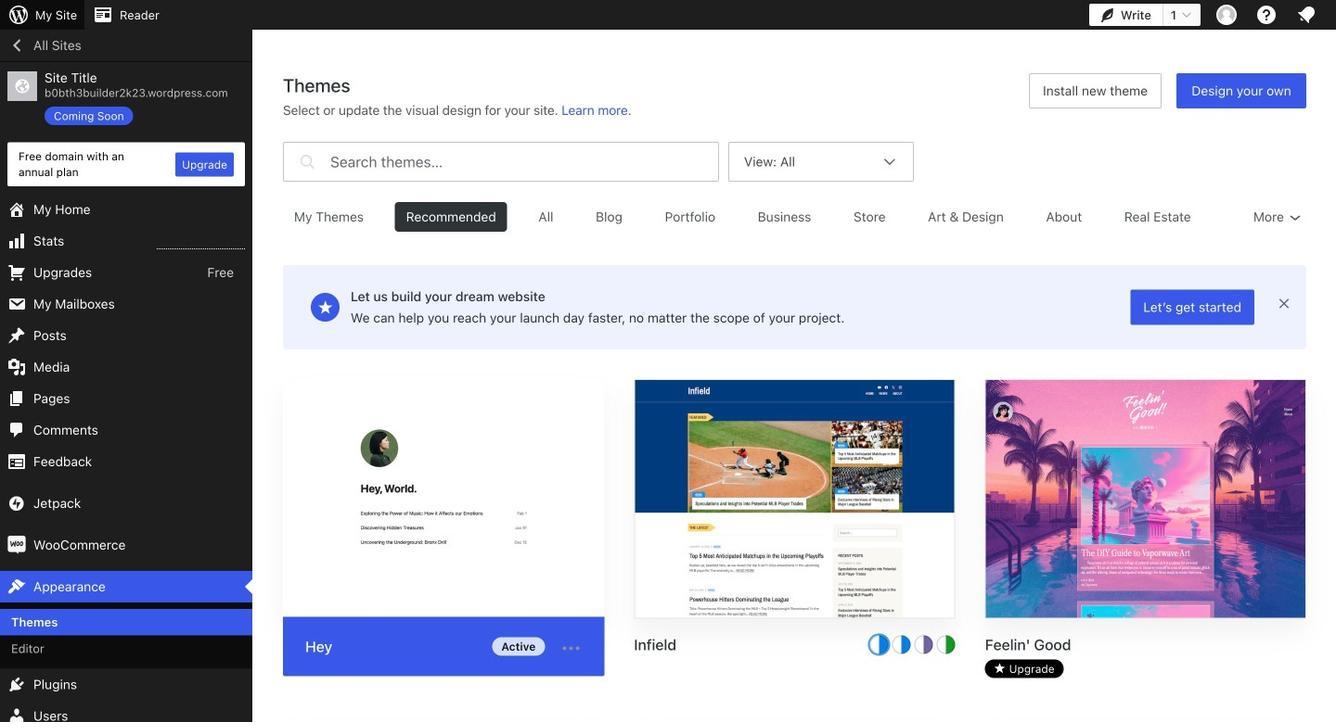 Task type: locate. For each thing, give the bounding box(es) containing it.
1 vertical spatial img image
[[7, 536, 26, 555]]

img image
[[7, 495, 26, 513], [7, 536, 26, 555]]

0 vertical spatial img image
[[7, 495, 26, 513]]

open search image
[[295, 137, 319, 186]]

dismiss image
[[1277, 296, 1292, 311]]

my profile image
[[1217, 5, 1237, 25]]

None search field
[[283, 137, 719, 186]]

a passionate sports fan blog celebrating your favorite game. image
[[635, 380, 955, 620]]



Task type: vqa. For each thing, say whether or not it's contained in the screenshot.
main content
no



Task type: describe. For each thing, give the bounding box(es) containing it.
more options for theme hey image
[[560, 638, 582, 660]]

highest hourly views 0 image
[[157, 238, 245, 250]]

help image
[[1256, 4, 1278, 26]]

hey is a simple personal blog theme. image
[[283, 380, 604, 621]]

a blog theme with a bold vaporwave aesthetic. its nostalgic atmosphere pays homage to the 80s and early 90s. image
[[986, 380, 1306, 620]]

2 img image from the top
[[7, 536, 26, 555]]

manage your notifications image
[[1295, 4, 1318, 26]]

Search search field
[[330, 143, 718, 181]]

1 img image from the top
[[7, 495, 26, 513]]



